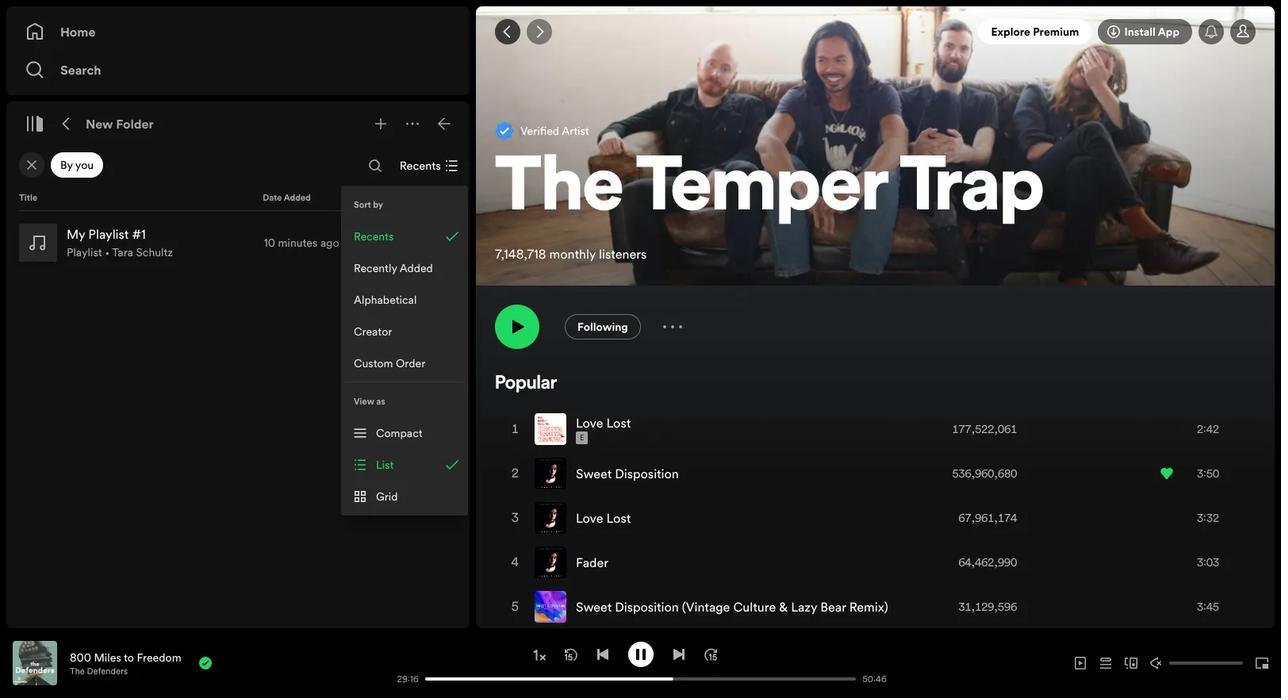 Task type: locate. For each thing, give the bounding box(es) containing it.
love lost cell up sweet disposition 'cell' at the bottom of the page
[[535, 408, 637, 451]]

temper
[[636, 153, 887, 229]]

0 horizontal spatial recents
[[354, 228, 394, 244]]

the down verified artist at the left
[[495, 153, 624, 229]]

0 vertical spatial added
[[284, 192, 311, 204]]

love lost
[[576, 509, 631, 527]]

2:42
[[1197, 421, 1219, 437]]

0 vertical spatial love lost cell
[[535, 408, 637, 451]]

1 vertical spatial love lost link
[[576, 509, 631, 527]]

the
[[495, 153, 624, 229], [70, 665, 85, 677]]

0 vertical spatial the
[[495, 153, 624, 229]]

recents inside button
[[354, 228, 394, 244]]

explicit element
[[576, 432, 588, 444]]

love lost link down sweet disposition 'cell' at the bottom of the page
[[576, 509, 631, 527]]

64,462,990
[[959, 554, 1017, 570]]

love up e
[[576, 414, 603, 432]]

1 horizontal spatial added
[[400, 260, 433, 276]]

fader link
[[576, 554, 608, 571]]

change speed image
[[531, 647, 547, 663]]

added inside button
[[400, 260, 433, 276]]

creator
[[354, 324, 392, 340]]

sweet down e
[[576, 465, 612, 482]]

bear
[[820, 598, 846, 616]]

sort by
[[354, 199, 383, 211]]

added inside main element
[[284, 192, 311, 204]]

(vintage
[[682, 598, 730, 616]]

recents for the recents button
[[354, 228, 394, 244]]

sweet
[[576, 465, 612, 482], [576, 598, 612, 616]]

compact button
[[344, 417, 465, 449]]

1 vertical spatial recents
[[354, 228, 394, 244]]

love lost link
[[576, 414, 631, 432], [576, 509, 631, 527]]

group
[[13, 217, 463, 268]]

2 sweet from the top
[[576, 598, 612, 616]]

added right date
[[284, 192, 311, 204]]

lost down sweet disposition
[[606, 509, 631, 527]]

as
[[376, 395, 385, 407]]

3:45
[[1197, 599, 1219, 615]]

3:50 cell
[[1160, 452, 1241, 495]]

1 vertical spatial sweet
[[576, 598, 612, 616]]

disposition inside 'cell'
[[615, 465, 679, 482]]

disposition up pause icon on the bottom
[[615, 598, 679, 616]]

install
[[1124, 24, 1156, 40]]

recents inside field
[[399, 158, 441, 174]]

7,148,718
[[495, 245, 546, 263]]

1 horizontal spatial the
[[495, 153, 624, 229]]

sweet disposition (vintage culture & lazy bear remix) link
[[576, 598, 888, 616]]

1 lost from the top
[[606, 414, 631, 432]]

2 love from the top
[[576, 509, 603, 527]]

order
[[396, 355, 425, 371]]

love lost cell for 67,961,174
[[535, 497, 637, 539]]

disposition
[[615, 465, 679, 482], [615, 598, 679, 616]]

1 sweet from the top
[[576, 465, 612, 482]]

sort
[[354, 199, 371, 211]]

1 disposition from the top
[[615, 465, 679, 482]]

love
[[576, 414, 603, 432], [576, 509, 603, 527]]

recently added button
[[344, 252, 465, 284]]

to
[[124, 649, 134, 665]]

app
[[1158, 24, 1180, 40]]

•
[[105, 244, 110, 260]]

love lost cell up fader 'link'
[[535, 497, 637, 539]]

0 horizontal spatial added
[[284, 192, 311, 204]]

1 vertical spatial disposition
[[615, 598, 679, 616]]

list button
[[344, 449, 465, 481]]

disposition up love lost on the left
[[615, 465, 679, 482]]

added down the recents button
[[400, 260, 433, 276]]

alphabetical
[[354, 292, 417, 308]]

50:46
[[862, 673, 887, 685]]

lost for love lost
[[606, 509, 631, 527]]

love lost cell
[[535, 408, 637, 451], [535, 497, 637, 539]]

sweet disposition
[[576, 465, 679, 482]]

None search field
[[362, 153, 388, 178]]

custom order
[[354, 355, 425, 371]]

connect to a device image
[[1125, 657, 1137, 669]]

folder
[[116, 115, 154, 132]]

&
[[779, 598, 788, 616]]

love for love lost e
[[576, 414, 603, 432]]

added
[[284, 192, 311, 204], [400, 260, 433, 276]]

sweet inside sweet disposition 'cell'
[[576, 465, 612, 482]]

go back image
[[501, 25, 514, 38]]

love up fader 'link'
[[576, 509, 603, 527]]

800 miles to freedom the defenders
[[70, 649, 181, 677]]

1 vertical spatial love
[[576, 509, 603, 527]]

next image
[[672, 648, 685, 660]]

recents right 'search in your library' 'image'
[[399, 158, 441, 174]]

skip back 15 seconds image
[[564, 648, 577, 660]]

1 love lost cell from the top
[[535, 408, 637, 451]]

2 love lost link from the top
[[576, 509, 631, 527]]

By you checkbox
[[51, 152, 103, 178]]

the left defenders
[[70, 665, 85, 677]]

pause image
[[634, 648, 647, 660]]

1 vertical spatial love lost cell
[[535, 497, 637, 539]]

sweet inside the sweet disposition (vintage culture & lazy bear remix) cell
[[576, 598, 612, 616]]

love lost link up e
[[576, 414, 631, 432]]

grid
[[376, 489, 398, 504]]

disposition inside cell
[[615, 598, 679, 616]]

0 horizontal spatial the
[[70, 665, 85, 677]]

recents up recently
[[354, 228, 394, 244]]

lost inside love lost e
[[606, 414, 631, 432]]

sweet down fader
[[576, 598, 612, 616]]

trap
[[900, 153, 1044, 229]]

0 vertical spatial disposition
[[615, 465, 679, 482]]

2:42 cell
[[1160, 408, 1241, 451]]

sweet disposition (vintage culture & lazy bear remix) cell
[[535, 585, 895, 628]]

0 vertical spatial recents
[[399, 158, 441, 174]]

verified artist
[[520, 123, 589, 139]]

love inside love lost e
[[576, 414, 603, 432]]

1 horizontal spatial recents
[[399, 158, 441, 174]]

0 vertical spatial love
[[576, 414, 603, 432]]

2 lost from the top
[[606, 509, 631, 527]]

group containing playlist
[[13, 217, 463, 268]]

fader cell
[[535, 541, 615, 584]]

top bar and user menu element
[[476, 6, 1275, 57]]

31,129,596
[[959, 599, 1017, 615]]

fader
[[576, 554, 608, 571]]

miles
[[94, 649, 121, 665]]

creator button
[[344, 316, 465, 347]]

3:03 cell
[[1160, 541, 1241, 584]]

recents
[[399, 158, 441, 174], [354, 228, 394, 244]]

recents for recents field
[[399, 158, 441, 174]]

recents button
[[344, 221, 465, 252]]

explore premium button
[[978, 19, 1092, 44]]

2 love lost cell from the top
[[535, 497, 637, 539]]

lost right explicit "element"
[[606, 414, 631, 432]]

1 vertical spatial the
[[70, 665, 85, 677]]

compact
[[376, 425, 422, 441]]

0 vertical spatial sweet
[[576, 465, 612, 482]]

listeners
[[599, 245, 647, 263]]

following button
[[565, 314, 641, 340]]

800 miles to freedom link
[[70, 649, 181, 665]]

1 love from the top
[[576, 414, 603, 432]]

67,961,174
[[959, 510, 1017, 526]]

recently
[[354, 260, 397, 276]]

0 vertical spatial lost
[[606, 414, 631, 432]]

lost
[[606, 414, 631, 432], [606, 509, 631, 527]]

1 vertical spatial added
[[400, 260, 433, 276]]

volume off image
[[1150, 657, 1163, 669]]

alphabetical button
[[344, 284, 465, 316]]

1 vertical spatial lost
[[606, 509, 631, 527]]

view
[[354, 395, 374, 407]]

0 vertical spatial love lost link
[[576, 414, 631, 432]]

2 disposition from the top
[[615, 598, 679, 616]]



Task type: describe. For each thing, give the bounding box(es) containing it.
love lost e
[[576, 414, 631, 443]]

7,148,718 monthly listeners
[[495, 245, 647, 263]]

by
[[60, 157, 73, 173]]

sort by menu
[[341, 186, 468, 382]]

sweet for sweet disposition (vintage culture & lazy bear remix)
[[576, 598, 612, 616]]

recently added
[[354, 260, 433, 276]]

e
[[580, 433, 584, 443]]

sweet for sweet disposition
[[576, 465, 612, 482]]

install app
[[1124, 24, 1180, 40]]

view as menu
[[341, 382, 468, 516]]

explore premium
[[991, 24, 1079, 40]]

tara
[[112, 244, 133, 260]]

clear filters image
[[25, 159, 38, 171]]

Recents, List view field
[[386, 153, 468, 179]]

now playing view image
[[37, 648, 50, 661]]

the inside 800 miles to freedom the defenders
[[70, 665, 85, 677]]

group inside main element
[[13, 217, 463, 268]]

list
[[376, 457, 394, 473]]

lost for love lost e
[[606, 414, 631, 432]]

now playing: 800 miles to freedom by the defenders footer
[[13, 641, 387, 685]]

sweet disposition cell
[[535, 452, 685, 495]]

freedom
[[137, 649, 181, 665]]

search
[[60, 61, 101, 79]]

playlist • tara schultz
[[67, 244, 173, 260]]

install app link
[[1098, 19, 1192, 44]]

popular
[[495, 374, 557, 393]]

sweet disposition (vintage culture & lazy bear remix)
[[576, 598, 888, 616]]

the defenders link
[[70, 665, 128, 677]]

3:50
[[1197, 466, 1219, 481]]

disposition for sweet disposition
[[615, 465, 679, 482]]

added for recently added
[[400, 260, 433, 276]]

love for love lost
[[576, 509, 603, 527]]

177,522,061
[[952, 421, 1017, 437]]

custom
[[354, 355, 393, 371]]

search in your library image
[[369, 159, 381, 172]]

new folder button
[[82, 111, 157, 136]]

custom order button
[[344, 347, 465, 379]]

added for date added
[[284, 192, 311, 204]]

premium
[[1033, 24, 1079, 40]]

title
[[19, 192, 37, 204]]

skip forward 15 seconds image
[[704, 648, 717, 660]]

verified
[[520, 123, 559, 139]]

search link
[[25, 54, 451, 86]]

what's new image
[[1205, 25, 1218, 38]]

date
[[263, 192, 282, 204]]

by you
[[60, 157, 94, 173]]

playlist
[[67, 244, 102, 260]]

player controls element
[[242, 641, 894, 685]]

by
[[373, 199, 383, 211]]

1 love lost link from the top
[[576, 414, 631, 432]]

schultz
[[136, 244, 173, 260]]

defenders
[[87, 665, 128, 677]]

artist
[[562, 123, 589, 139]]

explore
[[991, 24, 1030, 40]]

monthly
[[549, 245, 596, 263]]

remix)
[[849, 598, 888, 616]]

you
[[75, 157, 94, 173]]

home
[[60, 23, 96, 40]]

sweet disposition link
[[576, 465, 679, 482]]

new
[[86, 115, 113, 132]]

new folder
[[86, 115, 154, 132]]

date added
[[263, 192, 311, 204]]

none search field inside main element
[[362, 153, 388, 178]]

culture
[[733, 598, 776, 616]]

previous image
[[596, 648, 609, 660]]

go forward image
[[533, 25, 546, 38]]

536,960,680
[[952, 466, 1017, 481]]

29:16
[[397, 673, 419, 685]]

the temper trap
[[495, 153, 1044, 229]]

800
[[70, 649, 91, 665]]

following
[[577, 319, 628, 335]]

grid button
[[344, 481, 465, 512]]

lazy
[[791, 598, 817, 616]]

main element
[[6, 6, 470, 628]]

home link
[[25, 16, 451, 48]]

3:32
[[1197, 510, 1219, 526]]

3:03
[[1197, 554, 1219, 570]]

disposition for sweet disposition (vintage culture & lazy bear remix)
[[615, 598, 679, 616]]

love lost cell for 177,522,061
[[535, 408, 637, 451]]

view as
[[354, 395, 385, 407]]



Task type: vqa. For each thing, say whether or not it's contained in the screenshot.
Schultz
yes



